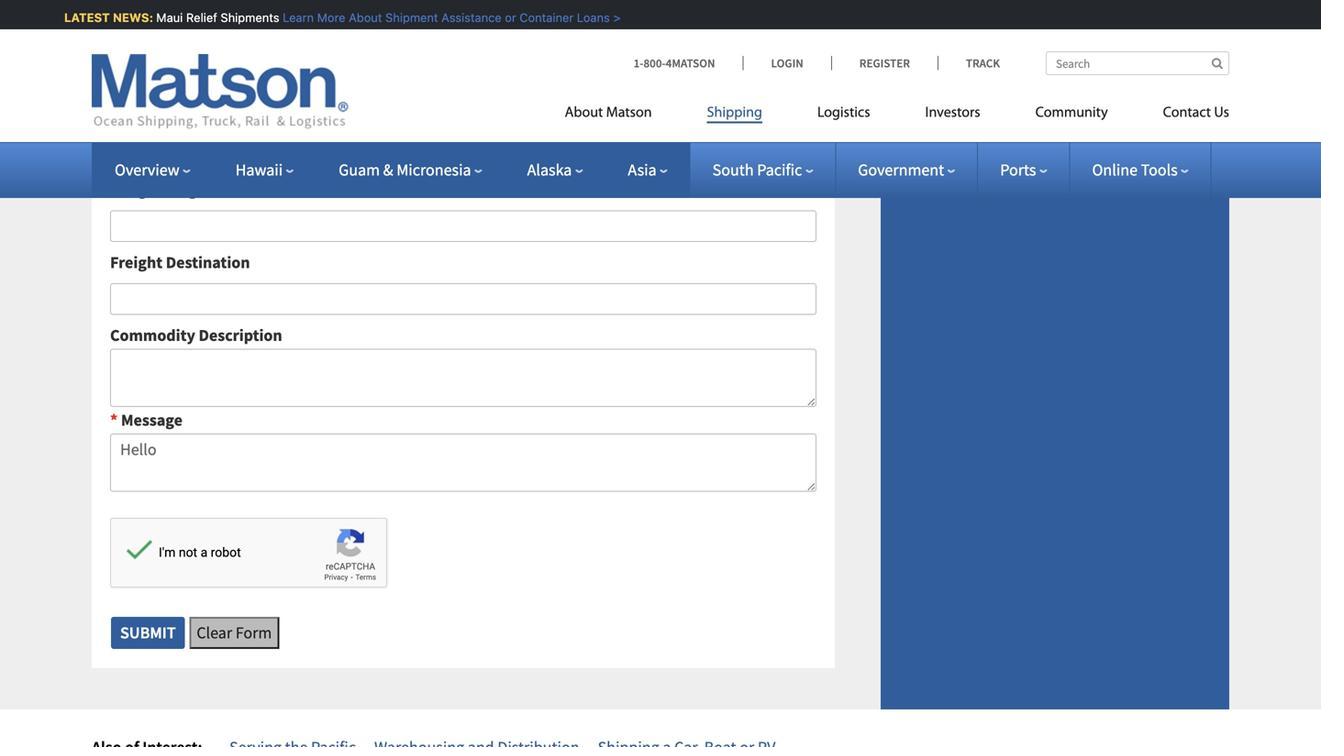 Task type: locate. For each thing, give the bounding box(es) containing it.
1-800-4matson
[[634, 56, 715, 71]]

login
[[771, 56, 804, 71]]

0 horizontal spatial about
[[345, 11, 378, 24]]

* for message
[[110, 410, 118, 431]]

learn
[[279, 11, 310, 24]]

logistics
[[817, 106, 870, 121]]

None reset field
[[189, 618, 279, 649]]

None text field
[[110, 434, 817, 492]]

* for phone number
[[110, 33, 118, 54]]

origin
[[166, 179, 211, 200]]

1 horizontal spatial about
[[565, 106, 603, 121]]

freight left origin
[[110, 179, 163, 200]]

shipments
[[217, 11, 275, 24]]

1 freight from the top
[[110, 179, 163, 200]]

1-
[[634, 56, 644, 71]]

None search field
[[1046, 51, 1229, 75]]

relief
[[182, 11, 213, 24]]

800-
[[644, 56, 666, 71]]

micronesia
[[397, 160, 471, 180]]

about right more at the left top of the page
[[345, 11, 378, 24]]

2 freight from the top
[[110, 252, 163, 273]]

1 vertical spatial freight
[[110, 252, 163, 273]]

section
[[858, 0, 1252, 710]]

2 * from the top
[[110, 410, 118, 431]]

0 vertical spatial about
[[345, 11, 378, 24]]

or
[[501, 11, 512, 24]]

freight left destination
[[110, 252, 163, 273]]

phone
[[121, 33, 167, 54]]

>
[[609, 11, 617, 24]]

freight origin
[[110, 179, 211, 200]]

shipping
[[707, 106, 762, 121]]

alaska
[[527, 160, 572, 180]]

about left matson
[[565, 106, 603, 121]]

commodity
[[110, 325, 195, 346]]

None button
[[110, 617, 186, 651]]

* left phone on the top left of the page
[[110, 33, 118, 54]]

login link
[[743, 56, 831, 71]]

pacific
[[757, 160, 802, 180]]

4matson
[[666, 56, 715, 71]]

0 vertical spatial *
[[110, 33, 118, 54]]

contact us
[[1163, 106, 1229, 121]]

1-800-4matson link
[[634, 56, 743, 71]]

1 vertical spatial about
[[565, 106, 603, 121]]

loans
[[573, 11, 606, 24]]

None text field
[[110, 64, 817, 96], [110, 210, 817, 242], [110, 283, 817, 315], [110, 349, 817, 407], [110, 64, 817, 96], [110, 210, 817, 242], [110, 283, 817, 315], [110, 349, 817, 407]]

destination
[[166, 252, 250, 273]]

matson
[[606, 106, 652, 121]]

0 vertical spatial freight
[[110, 179, 163, 200]]

asia link
[[628, 160, 668, 180]]

freight for freight destination
[[110, 252, 163, 273]]

email
[[110, 106, 151, 127]]

1 vertical spatial *
[[110, 410, 118, 431]]

top menu navigation
[[565, 97, 1229, 134]]

* phone number
[[110, 33, 230, 54]]

logistics link
[[790, 97, 898, 134]]

asia
[[628, 160, 657, 180]]

ports
[[1000, 160, 1036, 180]]

*
[[110, 33, 118, 54], [110, 410, 118, 431]]

freight
[[110, 179, 163, 200], [110, 252, 163, 273]]

overview link
[[115, 160, 191, 180]]

guam & micronesia
[[339, 160, 471, 180]]

us
[[1214, 106, 1229, 121]]

guam & micronesia link
[[339, 160, 482, 180]]

commodity description
[[110, 325, 282, 346]]

* left message
[[110, 410, 118, 431]]

online tools
[[1092, 160, 1178, 180]]

1 * from the top
[[110, 33, 118, 54]]

government
[[858, 160, 944, 180]]

track link
[[938, 56, 1000, 71]]

shipping link
[[680, 97, 790, 134]]

tools
[[1141, 160, 1178, 180]]

alaska link
[[527, 160, 583, 180]]

government link
[[858, 160, 955, 180]]

south
[[713, 160, 754, 180]]

container
[[516, 11, 570, 24]]

about
[[345, 11, 378, 24], [565, 106, 603, 121]]

blue matson logo with ocean, shipping, truck, rail and logistics written beneath it. image
[[92, 54, 349, 129]]

search image
[[1212, 57, 1223, 69]]



Task type: describe. For each thing, give the bounding box(es) containing it.
description
[[199, 325, 282, 346]]

south pacific
[[713, 160, 802, 180]]

about matson link
[[565, 97, 680, 134]]

* message
[[110, 410, 183, 431]]

track
[[966, 56, 1000, 71]]

south pacific link
[[713, 160, 813, 180]]

overview
[[115, 160, 180, 180]]

guam
[[339, 160, 380, 180]]

community
[[1036, 106, 1108, 121]]

more
[[313, 11, 342, 24]]

hawaii link
[[236, 160, 294, 180]]

contact us link
[[1136, 97, 1229, 134]]

latest
[[60, 11, 106, 24]]

online tools link
[[1092, 160, 1189, 180]]

online
[[1092, 160, 1138, 180]]

&
[[383, 160, 393, 180]]

Search search field
[[1046, 51, 1229, 75]]

learn more about shipment assistance or container loans > link
[[279, 11, 617, 24]]

Organization text field
[[110, 0, 817, 23]]

investors link
[[898, 97, 1008, 134]]

investors
[[925, 106, 980, 121]]

register
[[859, 56, 910, 71]]

number
[[171, 33, 230, 54]]

message
[[121, 410, 183, 431]]

community link
[[1008, 97, 1136, 134]]

contact
[[1163, 106, 1211, 121]]

news:
[[109, 11, 149, 24]]

about matson
[[565, 106, 652, 121]]

hawaii
[[236, 160, 283, 180]]

latest news: maui relief shipments learn more about shipment assistance or container loans >
[[60, 11, 617, 24]]

ports link
[[1000, 160, 1047, 180]]

freight destination
[[110, 252, 250, 273]]

freight for freight origin
[[110, 179, 163, 200]]

register link
[[831, 56, 938, 71]]

Commodity Description text field
[[110, 137, 817, 169]]

maui
[[152, 11, 179, 24]]

assistance
[[438, 11, 498, 24]]

about inside the top menu navigation
[[565, 106, 603, 121]]

shipment
[[382, 11, 434, 24]]



Task type: vqa. For each thing, say whether or not it's contained in the screenshot.
Service to the left
no



